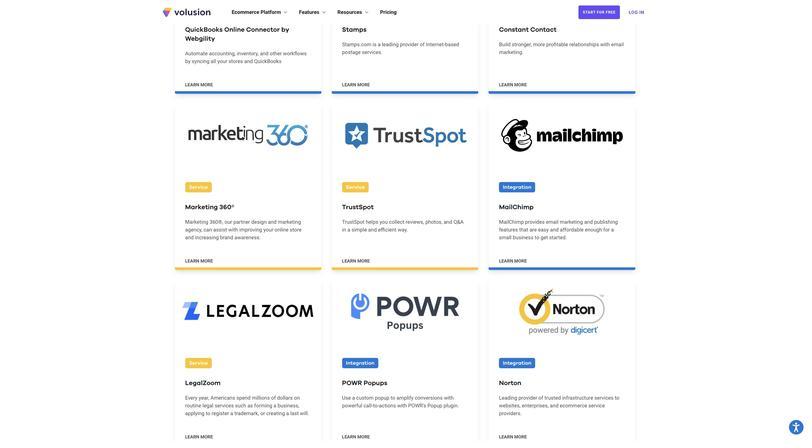 Task type: locate. For each thing, give the bounding box(es) containing it.
learn more for trustspot
[[342, 258, 370, 263]]

1 vertical spatial provider
[[519, 395, 537, 401]]

360®
[[219, 204, 235, 210]]

trustspot inside trustspot helps you collect reviews, photos, and q&a in a simple and efficient way.
[[342, 219, 365, 225]]

learn more for mailchimp
[[499, 258, 527, 263]]

provider right leading on the top left of the page
[[400, 41, 419, 47]]

0 horizontal spatial provider
[[400, 41, 419, 47]]

quickbooks down other
[[254, 58, 282, 64]]

ecommerce platform
[[232, 9, 281, 15]]

of left dollars
[[271, 395, 276, 401]]

contact
[[530, 26, 557, 33]]

1 horizontal spatial by
[[281, 26, 289, 33]]

marketing inside marketing 360®, our partner design and marketing agency, can assist with improving your online store and increasing brand awareness.
[[278, 219, 301, 225]]

relationships
[[569, 41, 599, 47]]

on
[[294, 395, 300, 401]]

marketing up affordable
[[560, 219, 583, 225]]

you
[[380, 219, 388, 225]]

efficient
[[378, 227, 397, 233]]

a right use
[[352, 395, 355, 401]]

of for stamps
[[420, 41, 425, 47]]

1 horizontal spatial marketing
[[560, 219, 583, 225]]

leading
[[382, 41, 399, 47]]

small
[[499, 234, 512, 240]]

of inside leading provider of trusted infrastructure services to websites, enterprises, and ecommerce service providers.
[[539, 395, 543, 401]]

conversions
[[415, 395, 443, 401]]

mailchimp up features on the bottom
[[499, 219, 524, 225]]

1 marketing from the left
[[278, 219, 301, 225]]

2 trustspot from the top
[[342, 219, 365, 225]]

1 vertical spatial email
[[546, 219, 559, 225]]

0 horizontal spatial services
[[215, 403, 234, 409]]

way.
[[398, 227, 408, 233]]

marketing up agency,
[[185, 219, 208, 225]]

of left internet-
[[420, 41, 425, 47]]

constant
[[499, 26, 529, 33]]

publishing
[[594, 219, 618, 225]]

is
[[373, 41, 377, 47]]

trustspot
[[342, 204, 374, 210], [342, 219, 365, 225]]

0 horizontal spatial marketing
[[278, 219, 301, 225]]

and left q&a
[[444, 219, 452, 225]]

americans
[[210, 395, 235, 401]]

integration for mailchimp
[[503, 185, 532, 190]]

spend
[[236, 395, 251, 401]]

more
[[533, 41, 545, 47], [200, 82, 213, 87], [357, 82, 370, 87], [514, 82, 527, 87], [200, 258, 213, 263], [357, 258, 370, 263], [514, 258, 527, 263], [200, 435, 213, 440], [357, 435, 370, 440], [514, 435, 527, 440]]

0 horizontal spatial of
[[271, 395, 276, 401]]

0 vertical spatial trustspot
[[342, 204, 374, 210]]

learn more for norton
[[499, 435, 527, 440]]

learn more
[[185, 82, 213, 87], [342, 82, 370, 87], [499, 82, 527, 87], [185, 258, 213, 263], [342, 258, 370, 263], [499, 258, 527, 263], [185, 435, 213, 440], [342, 435, 370, 440], [499, 435, 527, 440]]

pricing link
[[380, 8, 397, 16]]

1 horizontal spatial of
[[420, 41, 425, 47]]

services.
[[362, 49, 383, 55]]

marketing up the 360®,
[[185, 204, 218, 210]]

2 marketing from the left
[[560, 219, 583, 225]]

trustspot image
[[332, 104, 478, 166]]

a right in
[[348, 227, 350, 233]]

and up started.
[[550, 227, 559, 233]]

webgility
[[185, 35, 215, 42]]

year,
[[199, 395, 209, 401]]

2 marketing from the top
[[185, 219, 208, 225]]

with
[[600, 41, 610, 47], [228, 227, 238, 233], [444, 395, 454, 401], [397, 403, 407, 409]]

your inside marketing 360®, our partner design and marketing agency, can assist with improving your online store and increasing brand awareness.
[[263, 227, 273, 233]]

to inside use a custom popup to amplify conversions with powerful call-to-actions with powr's popup plugin.
[[391, 395, 395, 401]]

1 vertical spatial trustspot
[[342, 219, 365, 225]]

1 vertical spatial mailchimp
[[499, 219, 524, 225]]

marketing up store
[[278, 219, 301, 225]]

services
[[595, 395, 614, 401], [215, 403, 234, 409]]

a right the is
[[378, 41, 381, 47]]

log in link
[[625, 5, 648, 19]]

start for free
[[583, 10, 616, 15]]

workflows
[[283, 50, 307, 56]]

mailchimp
[[499, 204, 534, 210], [499, 219, 524, 225]]

integration for norton
[[503, 361, 532, 366]]

start
[[583, 10, 596, 15]]

with right relationships
[[600, 41, 610, 47]]

all
[[211, 58, 216, 64]]

1 horizontal spatial email
[[611, 41, 624, 47]]

of up enterprises,
[[539, 395, 543, 401]]

with down our
[[228, 227, 238, 233]]

learn more button for trustspot
[[342, 258, 370, 264]]

integration for powr popups
[[346, 361, 375, 366]]

with inside build stronger, more profitable relationships with email marketing.
[[600, 41, 610, 47]]

easy
[[538, 227, 549, 233]]

as
[[247, 403, 253, 409]]

learn more for powr popups
[[342, 435, 370, 440]]

stamps.com
[[342, 41, 371, 47]]

features button
[[299, 8, 327, 16]]

by right connector
[[281, 26, 289, 33]]

ecommerce
[[232, 9, 259, 15]]

provider up enterprises,
[[519, 395, 537, 401]]

1 vertical spatial marketing
[[185, 219, 208, 225]]

trustspot up simple
[[342, 219, 365, 225]]

plugin.
[[444, 403, 459, 409]]

trustspot up helps
[[342, 204, 374, 210]]

and
[[260, 50, 269, 56], [244, 58, 253, 64], [268, 219, 277, 225], [444, 219, 452, 225], [584, 219, 593, 225], [368, 227, 377, 233], [550, 227, 559, 233], [185, 234, 194, 240], [550, 403, 559, 409]]

websites,
[[499, 403, 521, 409]]

to inside mailchimp provides email marketing and publishing features that are easy and affordable enough for a small business to get started.
[[535, 234, 539, 240]]

mailchimp inside mailchimp provides email marketing and publishing features that are easy and affordable enough for a small business to get started.
[[499, 219, 524, 225]]

provider inside stamps.com is a leading provider of internet-based postage services.
[[400, 41, 419, 47]]

1 horizontal spatial provider
[[519, 395, 537, 401]]

your down the design
[[263, 227, 273, 233]]

a
[[378, 41, 381, 47], [348, 227, 350, 233], [611, 227, 614, 233], [352, 395, 355, 401], [274, 403, 276, 409], [230, 411, 233, 417], [286, 411, 289, 417]]

email inside build stronger, more profitable relationships with email marketing.
[[611, 41, 624, 47]]

service
[[589, 403, 605, 409]]

register
[[212, 411, 229, 417]]

quickbooks online connector by webgility
[[185, 26, 289, 42]]

email
[[611, 41, 624, 47], [546, 219, 559, 225]]

and down the inventory,
[[244, 58, 253, 64]]

services up service
[[595, 395, 614, 401]]

0 horizontal spatial email
[[546, 219, 559, 225]]

quickbooks
[[185, 26, 223, 33], [254, 58, 282, 64]]

mailchimp for mailchimp provides email marketing and publishing features that are easy and affordable enough for a small business to get started.
[[499, 219, 524, 225]]

your down accounting,
[[217, 58, 227, 64]]

2 horizontal spatial of
[[539, 395, 543, 401]]

features
[[499, 227, 518, 233]]

of inside stamps.com is a leading provider of internet-based postage services.
[[420, 41, 425, 47]]

services down americans on the left bottom of page
[[215, 403, 234, 409]]

such
[[235, 403, 246, 409]]

or
[[260, 411, 265, 417]]

with down "amplify" in the bottom of the page
[[397, 403, 407, 409]]

constant contact
[[499, 26, 557, 33]]

1 vertical spatial services
[[215, 403, 234, 409]]

creating
[[266, 411, 285, 417]]

are
[[530, 227, 537, 233]]

powerful
[[342, 403, 362, 409]]

build
[[499, 41, 511, 47]]

0 horizontal spatial by
[[185, 58, 190, 64]]

mailchimp up that
[[499, 204, 534, 210]]

a inside trustspot helps you collect reviews, photos, and q&a in a simple and efficient way.
[[348, 227, 350, 233]]

1 marketing from the top
[[185, 204, 218, 210]]

legal
[[202, 403, 213, 409]]

1 vertical spatial by
[[185, 58, 190, 64]]

trustspot helps you collect reviews, photos, and q&a in a simple and efficient way.
[[342, 219, 464, 233]]

marketing inside marketing 360®, our partner design and marketing agency, can assist with improving your online store and increasing brand awareness.
[[185, 219, 208, 225]]

awareness.
[[234, 234, 261, 240]]

agency,
[[185, 227, 202, 233]]

a inside mailchimp provides email marketing and publishing features that are easy and affordable enough for a small business to get started.
[[611, 227, 614, 233]]

with up "plugin."
[[444, 395, 454, 401]]

custom
[[356, 395, 374, 401]]

automate
[[185, 50, 208, 56]]

forming
[[254, 403, 272, 409]]

and up online
[[268, 219, 277, 225]]

mailchimp for mailchimp
[[499, 204, 534, 210]]

1 mailchimp from the top
[[499, 204, 534, 210]]

1 horizontal spatial your
[[263, 227, 273, 233]]

0 vertical spatial mailchimp
[[499, 204, 534, 210]]

service for trustspot
[[346, 185, 365, 190]]

0 vertical spatial marketing
[[185, 204, 218, 210]]

0 vertical spatial your
[[217, 58, 227, 64]]

connector
[[246, 26, 280, 33]]

free
[[606, 10, 616, 15]]

1 vertical spatial your
[[263, 227, 273, 233]]

0 horizontal spatial quickbooks
[[185, 26, 223, 33]]

quickbooks up webgility
[[185, 26, 223, 33]]

of
[[420, 41, 425, 47], [271, 395, 276, 401], [539, 395, 543, 401]]

1 vertical spatial quickbooks
[[254, 58, 282, 64]]

service
[[189, 185, 208, 190], [346, 185, 365, 190], [189, 361, 208, 366]]

0 vertical spatial quickbooks
[[185, 26, 223, 33]]

mailchimp image
[[489, 104, 635, 166]]

1 horizontal spatial services
[[595, 395, 614, 401]]

other
[[270, 50, 282, 56]]

pricing
[[380, 9, 397, 15]]

leading
[[499, 395, 517, 401]]

learn for mailchimp
[[499, 258, 513, 263]]

infrastructure
[[562, 395, 593, 401]]

your
[[217, 58, 227, 64], [263, 227, 273, 233]]

0 horizontal spatial your
[[217, 58, 227, 64]]

a right for
[[611, 227, 614, 233]]

trustspot for trustspot
[[342, 204, 374, 210]]

and up enough
[[584, 219, 593, 225]]

1 horizontal spatial quickbooks
[[254, 58, 282, 64]]

learn
[[185, 82, 199, 87], [342, 82, 356, 87], [499, 82, 513, 87], [185, 258, 199, 263], [342, 258, 356, 263], [499, 258, 513, 263], [185, 435, 199, 440], [342, 435, 356, 440], [499, 435, 513, 440]]

1 trustspot from the top
[[342, 204, 374, 210]]

marketing.
[[499, 49, 524, 55]]

2 mailchimp from the top
[[499, 219, 524, 225]]

0 vertical spatial by
[[281, 26, 289, 33]]

0 vertical spatial email
[[611, 41, 624, 47]]

providers.
[[499, 411, 522, 417]]

and down trusted
[[550, 403, 559, 409]]

of inside every year, americans spend millions of dollars on routine legal services such as forming a business, applying to register a trademark, or creating a last will.
[[271, 395, 276, 401]]

learn for norton
[[499, 435, 513, 440]]

by down 'automate'
[[185, 58, 190, 64]]

0 vertical spatial provider
[[400, 41, 419, 47]]

0 vertical spatial services
[[595, 395, 614, 401]]



Task type: describe. For each thing, give the bounding box(es) containing it.
trademark,
[[234, 411, 259, 417]]

dollars
[[277, 395, 293, 401]]

learn more button for legalzoom
[[185, 434, 213, 440]]

legalzoom
[[185, 380, 221, 387]]

in
[[639, 10, 644, 15]]

design
[[251, 219, 267, 225]]

features
[[299, 9, 319, 15]]

start for free link
[[579, 5, 620, 19]]

inventory,
[[237, 50, 259, 56]]

360®,
[[210, 219, 223, 225]]

brand
[[220, 234, 233, 240]]

affordable
[[560, 227, 584, 233]]

with inside marketing 360®, our partner design and marketing agency, can assist with improving your online store and increasing brand awareness.
[[228, 227, 238, 233]]

learn for marketing 360®
[[185, 258, 199, 263]]

automate accounting, inventory, and other workflows by syncing all your stores and quickbooks
[[185, 50, 307, 64]]

accounting,
[[209, 50, 236, 56]]

of for legalzoom
[[271, 395, 276, 401]]

can
[[204, 227, 212, 233]]

a inside stamps.com is a leading provider of internet-based postage services.
[[378, 41, 381, 47]]

provider inside leading provider of trusted infrastructure services to websites, enterprises, and ecommerce service providers.
[[519, 395, 537, 401]]

marketing inside mailchimp provides email marketing and publishing features that are easy and affordable enough for a small business to get started.
[[560, 219, 583, 225]]

every year, americans spend millions of dollars on routine legal services such as forming a business, applying to register a trademark, or creating a last will.
[[185, 395, 309, 417]]

marketing for marketing 360®, our partner design and marketing agency, can assist with improving your online store and increasing brand awareness.
[[185, 219, 208, 225]]

marketing for marketing 360®
[[185, 204, 218, 210]]

stamps
[[342, 26, 367, 33]]

more inside build stronger, more profitable relationships with email marketing.
[[533, 41, 545, 47]]

mailchimp provides email marketing and publishing features that are easy and affordable enough for a small business to get started.
[[499, 219, 618, 240]]

learn more for legalzoom
[[185, 435, 213, 440]]

platform
[[261, 9, 281, 15]]

trusted
[[545, 395, 561, 401]]

for
[[603, 227, 610, 233]]

store
[[290, 227, 302, 233]]

stronger,
[[512, 41, 532, 47]]

marketing 360®
[[185, 204, 235, 210]]

for
[[597, 10, 605, 15]]

our
[[225, 219, 232, 225]]

trustspot for trustspot helps you collect reviews, photos, and q&a in a simple and efficient way.
[[342, 219, 365, 225]]

your inside automate accounting, inventory, and other workflows by syncing all your stores and quickbooks
[[217, 58, 227, 64]]

syncing
[[192, 58, 209, 64]]

and down agency,
[[185, 234, 194, 240]]

norton
[[499, 380, 521, 387]]

quickbooks inside automate accounting, inventory, and other workflows by syncing all your stores and quickbooks
[[254, 58, 282, 64]]

services inside leading provider of trusted infrastructure services to websites, enterprises, and ecommerce service providers.
[[595, 395, 614, 401]]

helps
[[366, 219, 378, 225]]

marketing 360® image
[[175, 104, 321, 166]]

use a custom popup to amplify conversions with powerful call-to-actions with powr's popup plugin.
[[342, 395, 459, 409]]

learn more button for marketing 360®
[[185, 258, 213, 264]]

photos,
[[425, 219, 442, 225]]

a left last
[[286, 411, 289, 417]]

collect
[[389, 219, 404, 225]]

applying
[[185, 411, 205, 417]]

norton image
[[489, 280, 635, 343]]

use
[[342, 395, 351, 401]]

by inside quickbooks online connector by webgility
[[281, 26, 289, 33]]

log
[[629, 10, 638, 15]]

learn for legalzoom
[[185, 435, 199, 440]]

enough
[[585, 227, 602, 233]]

online
[[224, 26, 245, 33]]

a inside use a custom popup to amplify conversions with powerful call-to-actions with powr's popup plugin.
[[352, 395, 355, 401]]

ecommerce platform button
[[232, 8, 289, 16]]

by inside automate accounting, inventory, and other workflows by syncing all your stores and quickbooks
[[185, 58, 190, 64]]

improving
[[239, 227, 262, 233]]

and left other
[[260, 50, 269, 56]]

partner
[[233, 219, 250, 225]]

millions
[[252, 395, 270, 401]]

and down helps
[[368, 227, 377, 233]]

simple
[[352, 227, 367, 233]]

assist
[[213, 227, 227, 233]]

and inside leading provider of trusted infrastructure services to websites, enterprises, and ecommerce service providers.
[[550, 403, 559, 409]]

popup
[[428, 403, 442, 409]]

open accessibe: accessibility options, statement and help image
[[793, 423, 800, 432]]

email inside mailchimp provides email marketing and publishing features that are easy and affordable enough for a small business to get started.
[[546, 219, 559, 225]]

amplify
[[397, 395, 414, 401]]

build stronger, more profitable relationships with email marketing.
[[499, 41, 624, 55]]

profitable
[[546, 41, 568, 47]]

learn for trustspot
[[342, 258, 356, 263]]

business
[[513, 234, 534, 240]]

actions
[[379, 403, 396, 409]]

q&a
[[454, 219, 464, 225]]

to inside every year, americans spend millions of dollars on routine legal services such as forming a business, applying to register a trademark, or creating a last will.
[[206, 411, 210, 417]]

stores
[[229, 58, 243, 64]]

learn more button for powr popups
[[342, 434, 370, 440]]

integration for quickbooks online connector by webgility
[[189, 7, 218, 12]]

service for marketing 360®
[[189, 185, 208, 190]]

legalzoom image
[[175, 280, 321, 343]]

internet-
[[426, 41, 445, 47]]

reviews,
[[406, 219, 424, 225]]

learn more for marketing 360®
[[185, 258, 213, 263]]

service for legalzoom
[[189, 361, 208, 366]]

will.
[[300, 411, 309, 417]]

leading provider of trusted infrastructure services to websites, enterprises, and ecommerce service providers.
[[499, 395, 620, 417]]

last
[[290, 411, 299, 417]]

enterprises,
[[522, 403, 549, 409]]

quickbooks inside quickbooks online connector by webgility
[[185, 26, 223, 33]]

learn for powr popups
[[342, 435, 356, 440]]

learn more button for mailchimp
[[499, 258, 527, 264]]

in
[[342, 227, 346, 233]]

a up creating at the left bottom
[[274, 403, 276, 409]]

learn more button for norton
[[499, 434, 527, 440]]

ecommerce
[[560, 403, 587, 409]]

a right the register
[[230, 411, 233, 417]]

services inside every year, americans spend millions of dollars on routine legal services such as forming a business, applying to register a trademark, or creating a last will.
[[215, 403, 234, 409]]

powr popups image
[[332, 280, 478, 343]]

that
[[519, 227, 528, 233]]

log in
[[629, 10, 644, 15]]

resources button
[[338, 8, 370, 16]]

business,
[[278, 403, 299, 409]]

integration for stamps
[[346, 7, 375, 12]]

to inside leading provider of trusted infrastructure services to websites, enterprises, and ecommerce service providers.
[[615, 395, 620, 401]]

to-
[[373, 403, 379, 409]]

powr popups
[[342, 380, 387, 387]]



Task type: vqa. For each thing, say whether or not it's contained in the screenshot.


